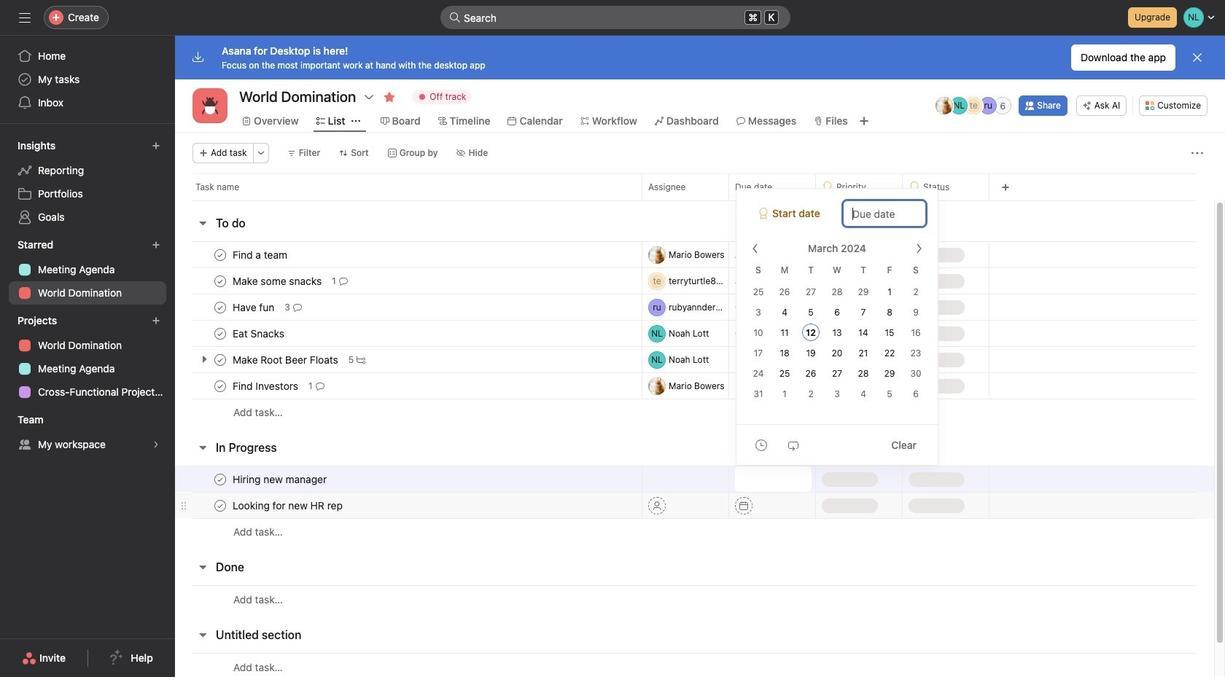 Task type: locate. For each thing, give the bounding box(es) containing it.
0 horizontal spatial 1 comment image
[[316, 382, 324, 391]]

2 mark complete checkbox from the top
[[212, 272, 229, 290]]

Task name text field
[[230, 248, 292, 262], [230, 274, 326, 288], [230, 326, 289, 341], [230, 379, 303, 394]]

task name text field inside find a team cell
[[230, 248, 292, 262]]

find a team cell
[[175, 241, 642, 268]]

0 vertical spatial mark complete checkbox
[[212, 299, 229, 316]]

mark complete image for 'hiring new manager' "cell"
[[212, 471, 229, 488]]

add items to starred image
[[152, 241, 160, 249]]

have fun cell
[[175, 294, 642, 321]]

mark complete image inside have fun cell
[[212, 299, 229, 316]]

mark complete image inside make root beer floats cell
[[212, 351, 229, 369]]

1 horizontal spatial 1 comment image
[[339, 277, 348, 286]]

mark complete checkbox inside make some snacks cell
[[212, 272, 229, 290]]

tab actions image
[[351, 117, 360, 125]]

mark complete checkbox inside make root beer floats cell
[[212, 351, 229, 369]]

6 mark complete checkbox from the top
[[212, 497, 229, 515]]

Mark complete checkbox
[[212, 246, 229, 264], [212, 272, 229, 290], [212, 325, 229, 342], [212, 377, 229, 395], [212, 471, 229, 488], [212, 497, 229, 515]]

task name text field for mark complete image corresponding to make some snacks cell
[[230, 274, 326, 288]]

task name text field for 'hiring new manager' "cell"
[[230, 472, 331, 487]]

5 mark complete image from the top
[[212, 351, 229, 369]]

1 task name text field from the top
[[230, 248, 292, 262]]

find investors cell
[[175, 373, 642, 400]]

projects element
[[0, 308, 175, 407]]

starred element
[[0, 232, 175, 308]]

add field image
[[1001, 183, 1010, 192]]

mark complete checkbox inside find investors cell
[[212, 377, 229, 395]]

show options image
[[363, 91, 375, 103]]

2 mark complete image from the top
[[212, 497, 229, 515]]

2 mark complete checkbox from the top
[[212, 351, 229, 369]]

bug image
[[201, 97, 219, 115]]

task name text field inside have fun cell
[[230, 300, 279, 315]]

mark complete image for have fun cell
[[212, 299, 229, 316]]

row
[[175, 174, 1225, 201], [193, 200, 1197, 201], [175, 241, 1214, 268], [175, 268, 1214, 295], [175, 294, 1214, 321], [175, 320, 1214, 347], [175, 346, 1214, 373], [175, 373, 1214, 400], [175, 399, 1214, 426], [175, 466, 1214, 493], [175, 492, 1214, 519], [175, 519, 1214, 546], [175, 586, 1214, 613], [175, 654, 1214, 678]]

mark complete checkbox inside find a team cell
[[212, 246, 229, 264]]

mark complete image
[[212, 246, 229, 264], [212, 272, 229, 290], [212, 299, 229, 316], [212, 325, 229, 342], [212, 351, 229, 369], [212, 471, 229, 488]]

3 task name text field from the top
[[230, 326, 289, 341]]

5 mark complete checkbox from the top
[[212, 471, 229, 488]]

new project or portfolio image
[[152, 317, 160, 325]]

4 task name text field from the top
[[230, 499, 347, 513]]

1 comment image
[[339, 277, 348, 286], [316, 382, 324, 391]]

mark complete image
[[212, 377, 229, 395], [212, 497, 229, 515]]

3 collapse task list for this group image from the top
[[197, 562, 209, 573]]

header to do tree grid
[[175, 241, 1214, 426]]

1 mark complete checkbox from the top
[[212, 246, 229, 264]]

hide sidebar image
[[19, 12, 31, 23]]

see details, my workspace image
[[152, 441, 160, 449]]

expand subtask list for the task make root beer floats image
[[198, 354, 210, 365]]

task name text field inside make some snacks cell
[[230, 274, 326, 288]]

cell
[[729, 346, 816, 373]]

task name text field inside eat snacks 'cell'
[[230, 326, 289, 341]]

Task name text field
[[230, 300, 279, 315], [230, 353, 343, 367], [230, 472, 331, 487], [230, 499, 347, 513]]

add time image
[[756, 439, 767, 451]]

mark complete image inside eat snacks 'cell'
[[212, 325, 229, 342]]

mark complete image for task name text field inside the find investors cell
[[212, 377, 229, 395]]

3 mark complete image from the top
[[212, 299, 229, 316]]

3 task name text field from the top
[[230, 472, 331, 487]]

task name text field for have fun cell
[[230, 300, 279, 315]]

4 task name text field from the top
[[230, 379, 303, 394]]

0 vertical spatial 1 comment image
[[339, 277, 348, 286]]

task name text field inside find investors cell
[[230, 379, 303, 394]]

mark complete checkbox for task name text field within the find a team cell
[[212, 246, 229, 264]]

make root beer floats cell
[[175, 346, 642, 373]]

2 mark complete image from the top
[[212, 272, 229, 290]]

mark complete checkbox inside eat snacks 'cell'
[[212, 325, 229, 342]]

mark complete image inside find investors cell
[[212, 377, 229, 395]]

1 comment image inside find investors cell
[[316, 382, 324, 391]]

remove from starred image
[[384, 91, 396, 103]]

6 mark complete image from the top
[[212, 471, 229, 488]]

show options for due date column image
[[795, 183, 804, 192]]

mark complete checkbox inside 'hiring new manager' "cell"
[[212, 471, 229, 488]]

1 mark complete image from the top
[[212, 377, 229, 395]]

next month image
[[913, 243, 925, 255]]

dismiss image
[[1192, 52, 1204, 63]]

1 comment image inside make some snacks cell
[[339, 277, 348, 286]]

task name text field inside looking for new hr rep cell
[[230, 499, 347, 513]]

mark complete image inside looking for new hr rep cell
[[212, 497, 229, 515]]

1 mark complete image from the top
[[212, 246, 229, 264]]

show options for priority column image
[[882, 183, 891, 192]]

1 vertical spatial mark complete image
[[212, 497, 229, 515]]

None field
[[441, 6, 791, 29]]

2 collapse task list for this group image from the top
[[197, 442, 209, 454]]

1 vertical spatial 1 comment image
[[316, 382, 324, 391]]

mark complete image inside 'hiring new manager' "cell"
[[212, 471, 229, 488]]

1 vertical spatial mark complete checkbox
[[212, 351, 229, 369]]

mark complete image inside find a team cell
[[212, 246, 229, 264]]

3 mark complete checkbox from the top
[[212, 325, 229, 342]]

mark complete image for eat snacks 'cell'
[[212, 325, 229, 342]]

Search tasks, projects, and more text field
[[441, 6, 791, 29]]

Mark complete checkbox
[[212, 299, 229, 316], [212, 351, 229, 369]]

1 mark complete checkbox from the top
[[212, 299, 229, 316]]

4 mark complete image from the top
[[212, 325, 229, 342]]

0 vertical spatial mark complete image
[[212, 377, 229, 395]]

4 mark complete checkbox from the top
[[212, 377, 229, 395]]

2 task name text field from the top
[[230, 353, 343, 367]]

None text field
[[735, 467, 812, 492]]

task name text field for mark complete image inside the find a team cell
[[230, 248, 292, 262]]

Due date text field
[[843, 201, 926, 227]]

1 task name text field from the top
[[230, 300, 279, 315]]

task name text field inside 'hiring new manager' "cell"
[[230, 472, 331, 487]]

2 task name text field from the top
[[230, 274, 326, 288]]

previous month image
[[750, 243, 761, 255]]

collapse task list for this group image
[[197, 217, 209, 229], [197, 442, 209, 454], [197, 562, 209, 573], [197, 629, 209, 641]]



Task type: vqa. For each thing, say whether or not it's contained in the screenshot.
board icon
no



Task type: describe. For each thing, give the bounding box(es) containing it.
new insights image
[[152, 142, 160, 150]]

5 subtasks image
[[357, 356, 366, 364]]

none text field inside header in progress tree grid
[[735, 467, 812, 492]]

1 collapse task list for this group image from the top
[[197, 217, 209, 229]]

task name text field for mark complete image in eat snacks 'cell'
[[230, 326, 289, 341]]

mark complete image for make some snacks cell
[[212, 272, 229, 290]]

mark complete checkbox for task name text field inside the find investors cell
[[212, 377, 229, 395]]

mark complete image for task name text box within the looking for new hr rep cell
[[212, 497, 229, 515]]

mark complete checkbox for task name text field in eat snacks 'cell'
[[212, 325, 229, 342]]

add tab image
[[858, 115, 870, 127]]

looking for new hr rep cell
[[175, 492, 642, 519]]

more actions image
[[256, 149, 265, 158]]

1 comment image for task name text field inside the find investors cell
[[316, 382, 324, 391]]

1 comment image for task name text field in the make some snacks cell
[[339, 277, 348, 286]]

header in progress tree grid
[[175, 466, 1214, 546]]

make some snacks cell
[[175, 268, 642, 295]]

prominent image
[[449, 12, 461, 23]]

mark complete checkbox inside have fun cell
[[212, 299, 229, 316]]

teams element
[[0, 407, 175, 460]]

task name text field for looking for new hr rep cell
[[230, 499, 347, 513]]

insights element
[[0, 133, 175, 232]]

hiring new manager cell
[[175, 466, 642, 493]]

3 comments image
[[293, 303, 302, 312]]

4 collapse task list for this group image from the top
[[197, 629, 209, 641]]

mark complete image for find a team cell
[[212, 246, 229, 264]]

mark complete checkbox for task name text field in the make some snacks cell
[[212, 272, 229, 290]]

set to repeat image
[[788, 439, 799, 451]]

eat snacks cell
[[175, 320, 642, 347]]

task name text field inside make root beer floats cell
[[230, 353, 343, 367]]

mark complete checkbox inside looking for new hr rep cell
[[212, 497, 229, 515]]

more actions image
[[1192, 147, 1204, 159]]

global element
[[0, 36, 175, 123]]



